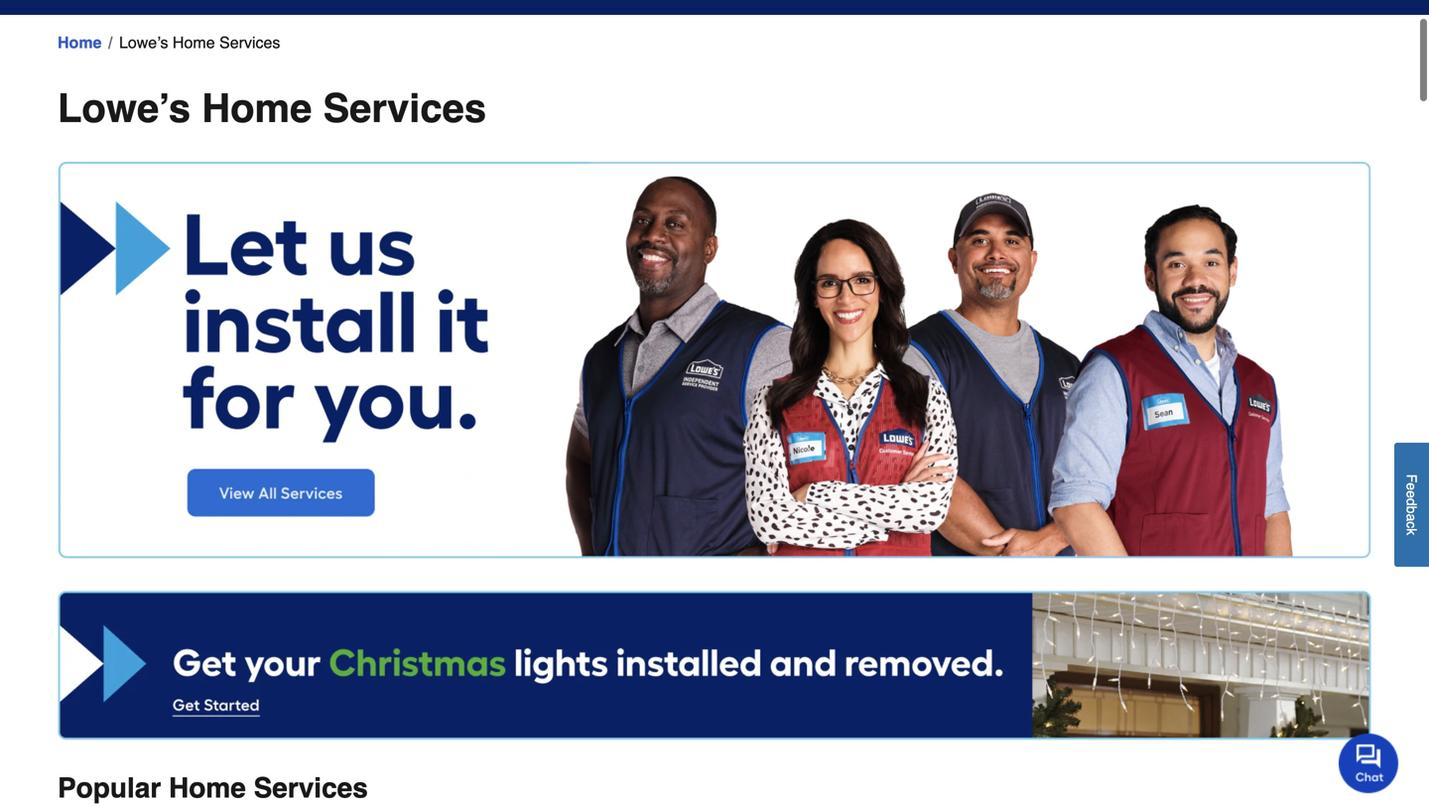 Task type: locate. For each thing, give the bounding box(es) containing it.
home link
[[58, 31, 102, 55]]

get your christmas lights installed and removed. get started. image
[[58, 591, 1372, 740]]

services
[[219, 33, 280, 52], [323, 85, 487, 131], [254, 772, 368, 804]]

let us install it for you. view all services. image
[[58, 162, 1372, 559]]

lowe's down home link
[[58, 85, 191, 131]]

0 vertical spatial services
[[219, 33, 280, 52]]

e up d
[[1404, 483, 1420, 490]]

e up b
[[1404, 490, 1420, 498]]

chat invite button image
[[1339, 733, 1400, 793]]

e
[[1404, 483, 1420, 490], [1404, 490, 1420, 498]]

lowe's right home link
[[119, 33, 168, 52]]

2 e from the top
[[1404, 490, 1420, 498]]

c
[[1404, 521, 1420, 528]]

f
[[1404, 474, 1420, 483]]

home
[[58, 33, 102, 52], [173, 33, 215, 52], [202, 85, 312, 131], [169, 772, 246, 804]]

lowe's
[[119, 33, 168, 52], [58, 85, 191, 131]]

1 vertical spatial lowe's home services
[[58, 85, 487, 131]]

None search field
[[509, 0, 1051, 17]]

lowe's home services
[[119, 33, 280, 52], [58, 85, 487, 131]]

1 e from the top
[[1404, 483, 1420, 490]]

popular home services
[[58, 772, 368, 804]]

d
[[1404, 498, 1420, 506]]



Task type: vqa. For each thing, say whether or not it's contained in the screenshot.
top services
yes



Task type: describe. For each thing, give the bounding box(es) containing it.
a
[[1404, 514, 1420, 521]]

f e e d b a c k button
[[1395, 443, 1430, 567]]

f e e d b a c k
[[1404, 474, 1420, 535]]

2 vertical spatial services
[[254, 772, 368, 804]]

0 vertical spatial lowe's home services
[[119, 33, 280, 52]]

popular
[[58, 772, 161, 804]]

b
[[1404, 506, 1420, 514]]

lowe's home services link
[[119, 31, 280, 55]]

1 vertical spatial lowe's
[[58, 85, 191, 131]]

k
[[1404, 528, 1420, 535]]

1 vertical spatial services
[[323, 85, 487, 131]]

0 vertical spatial lowe's
[[119, 33, 168, 52]]



